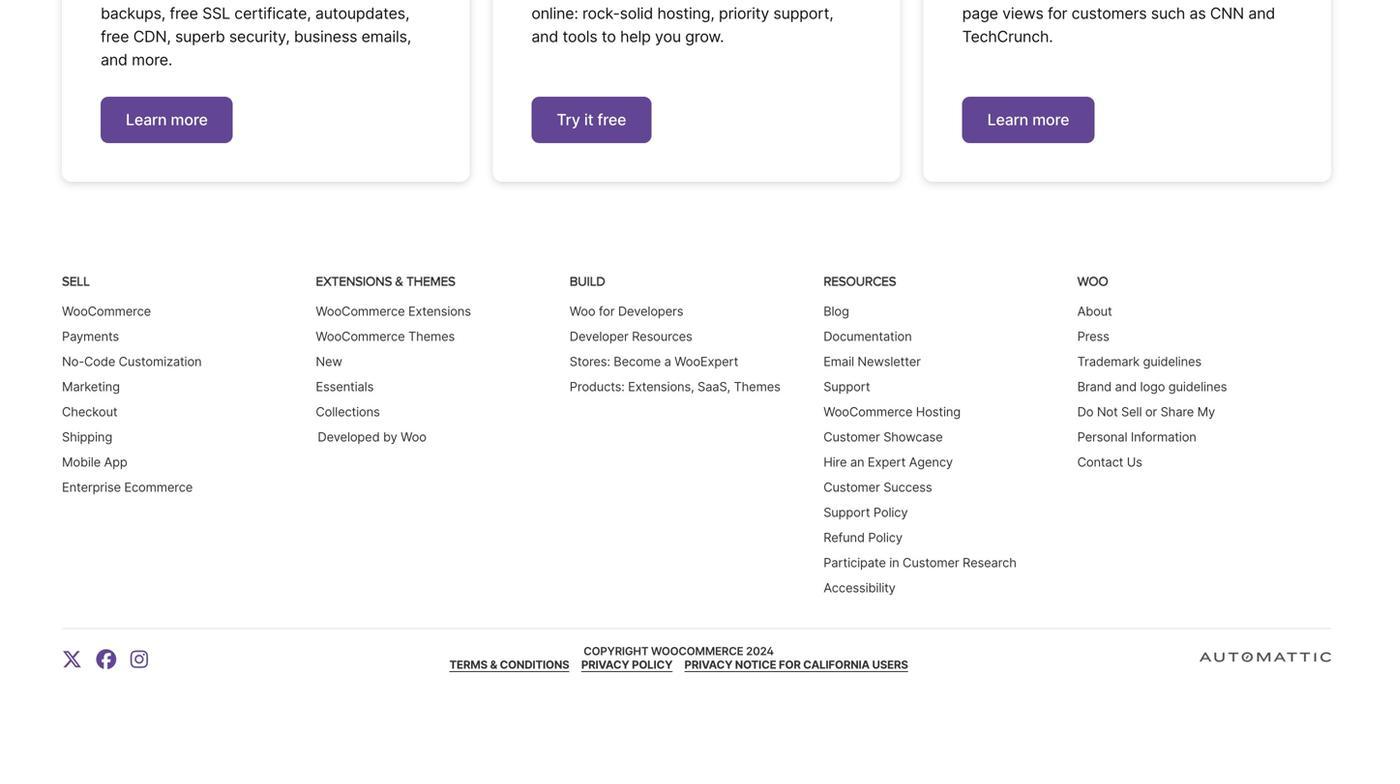Task type: vqa. For each thing, say whether or not it's contained in the screenshot.
Documentation link
yes



Task type: locate. For each thing, give the bounding box(es) containing it.
notice
[[735, 659, 776, 672]]

woo right by
[[401, 430, 426, 445]]

0 horizontal spatial resources
[[632, 329, 692, 344]]

sell left or on the bottom right
[[1121, 405, 1142, 420]]

for
[[599, 304, 615, 319], [779, 659, 801, 672]]

woocommerce themes
[[316, 329, 455, 344]]

woocommerce up the new
[[316, 329, 405, 344]]

california
[[803, 659, 870, 672]]

support policy
[[824, 505, 908, 520]]

personal information
[[1077, 430, 1197, 445]]

try it free
[[557, 110, 626, 129]]

products: extensions, saas, themes link
[[570, 379, 781, 394]]

policy
[[874, 505, 908, 520], [868, 530, 903, 545], [632, 659, 673, 672]]

learn
[[126, 110, 167, 129], [988, 110, 1029, 129]]

privacy for privacy notice for california users
[[685, 659, 733, 672]]

mobile app
[[62, 455, 127, 470]]

0 horizontal spatial extensions
[[316, 274, 392, 288]]

collections
[[316, 405, 380, 420]]

email
[[824, 354, 854, 369]]

support down email
[[824, 379, 870, 394]]

0 vertical spatial &
[[395, 274, 403, 288]]

no-code customization
[[62, 354, 202, 369]]

for up developer
[[599, 304, 615, 319]]

shipping link
[[62, 430, 112, 445]]

extensions up the woocommerce extensions
[[316, 274, 392, 288]]

marketing
[[62, 379, 120, 394]]

more for 2nd learn more link from right
[[171, 110, 208, 129]]

guidelines up my
[[1169, 379, 1227, 394]]

privacy left notice
[[685, 659, 733, 672]]

2 vertical spatial policy
[[632, 659, 673, 672]]

1 vertical spatial for
[[779, 659, 801, 672]]

participate in customer research link
[[824, 556, 1017, 571]]

free
[[597, 110, 626, 129]]

by
[[383, 430, 397, 445]]

0 horizontal spatial learn
[[126, 110, 167, 129]]

privacy policy link
[[581, 659, 673, 672]]

woocommerce up customer showcase link
[[824, 405, 913, 420]]

sell
[[62, 274, 90, 288], [1121, 405, 1142, 420]]

resources up blog link
[[824, 274, 896, 288]]

1 more from the left
[[171, 110, 208, 129]]

1 learn from the left
[[126, 110, 167, 129]]

1 vertical spatial themes
[[408, 329, 455, 344]]

refund
[[824, 530, 865, 545]]

0 vertical spatial customer
[[824, 430, 880, 445]]

an
[[850, 455, 864, 470]]

1 horizontal spatial extensions
[[408, 304, 471, 319]]

& right terms
[[490, 659, 497, 672]]

1 privacy from the left
[[581, 659, 629, 672]]

about link
[[1077, 304, 1112, 319]]

1 horizontal spatial learn more link
[[962, 97, 1095, 143]]

1 learn more from the left
[[126, 110, 208, 129]]

refund policy
[[824, 530, 903, 545]]

privacy down copyright
[[581, 659, 629, 672]]

new link
[[316, 354, 342, 369]]

2 horizontal spatial woo
[[1077, 274, 1108, 288]]

0 vertical spatial sell
[[62, 274, 90, 288]]

0 vertical spatial support
[[824, 379, 870, 394]]

1 vertical spatial guidelines
[[1169, 379, 1227, 394]]

woocommerce up notice
[[651, 645, 744, 658]]

0 horizontal spatial for
[[599, 304, 615, 319]]

support for support policy
[[824, 505, 870, 520]]

in
[[889, 556, 899, 571]]

1 support from the top
[[824, 379, 870, 394]]

0 horizontal spatial learn more link
[[101, 97, 233, 143]]

0 horizontal spatial privacy
[[581, 659, 629, 672]]

developed by woo
[[318, 430, 426, 445]]

0 vertical spatial for
[[599, 304, 615, 319]]

developers
[[618, 304, 683, 319]]

no-code customization link
[[62, 354, 202, 369]]

more for 2nd learn more link from left
[[1032, 110, 1070, 129]]

support for support 'link'
[[824, 379, 870, 394]]

guidelines up logo at right
[[1143, 354, 1202, 369]]

resources
[[824, 274, 896, 288], [632, 329, 692, 344]]

customer down an in the bottom right of the page
[[824, 480, 880, 495]]

woocommerce hosting
[[824, 405, 961, 420]]

an autom
[[1331, 654, 1393, 673]]

woocommerce
[[62, 304, 151, 319], [316, 304, 405, 319], [316, 329, 405, 344], [824, 405, 913, 420], [651, 645, 744, 658]]

policy up in
[[868, 530, 903, 545]]

2 more from the left
[[1032, 110, 1070, 129]]

1 vertical spatial woo
[[570, 304, 595, 319]]

build
[[570, 274, 605, 288]]

woo up developer
[[570, 304, 595, 319]]

2 customer from the top
[[824, 480, 880, 495]]

brand
[[1077, 379, 1112, 394]]

guidelines
[[1143, 354, 1202, 369], [1169, 379, 1227, 394]]

sell up woocommerce link
[[62, 274, 90, 288]]

2 privacy from the left
[[685, 659, 733, 672]]

customer for customer success
[[824, 480, 880, 495]]

resources up stores: become a wooexpert
[[632, 329, 692, 344]]

privacy
[[581, 659, 629, 672], [685, 659, 733, 672]]

support policy link
[[824, 505, 908, 520]]

participate in customer research
[[824, 556, 1017, 571]]

1 horizontal spatial learn more
[[988, 110, 1070, 129]]

privacy policy
[[581, 659, 673, 672]]

1 horizontal spatial &
[[490, 659, 497, 672]]

themes
[[406, 274, 455, 288], [408, 329, 455, 344]]

refund policy link
[[824, 530, 903, 545]]

learn more for 2nd learn more link from right
[[126, 110, 208, 129]]

developer
[[570, 329, 629, 344]]

email newsletter
[[824, 354, 921, 369]]

woocommerce for woocommerce link
[[62, 304, 151, 319]]

& up the woocommerce extensions
[[395, 274, 403, 288]]

woo for developers
[[570, 304, 683, 319]]

customer showcase link
[[824, 430, 943, 445]]

1 customer from the top
[[824, 430, 880, 445]]

extensions up woocommerce themes link
[[408, 304, 471, 319]]

1 horizontal spatial resources
[[824, 274, 896, 288]]

0 horizontal spatial more
[[171, 110, 208, 129]]

1 vertical spatial customer
[[824, 480, 880, 495]]

1 vertical spatial extensions
[[408, 304, 471, 319]]

enterprise
[[62, 480, 121, 495]]

customer up an in the bottom right of the page
[[824, 430, 880, 445]]

policy down customer success link
[[874, 505, 908, 520]]

privacy notice for california users link
[[685, 659, 908, 672]]

1 vertical spatial policy
[[868, 530, 903, 545]]

sell inside do not sell or share my personal information
[[1121, 405, 1142, 420]]

payments link
[[62, 329, 119, 344]]

not
[[1097, 405, 1118, 420]]

or
[[1145, 405, 1157, 420]]

2 learn from the left
[[988, 110, 1029, 129]]

1 vertical spatial &
[[490, 659, 497, 672]]

1 vertical spatial sell
[[1121, 405, 1142, 420]]

support up refund
[[824, 505, 870, 520]]

woocommerce up payments
[[62, 304, 151, 319]]

2 learn more from the left
[[988, 110, 1070, 129]]

1 horizontal spatial privacy
[[685, 659, 733, 672]]

an
[[1331, 654, 1352, 673]]

0 vertical spatial woo
[[1077, 274, 1108, 288]]

contact us
[[1077, 455, 1142, 470]]

0 vertical spatial policy
[[874, 505, 908, 520]]

themes down woocommerce extensions link
[[408, 329, 455, 344]]

participate
[[824, 556, 886, 571]]

1 horizontal spatial more
[[1032, 110, 1070, 129]]

enterprise ecommerce link
[[62, 480, 193, 495]]

themes up the woocommerce extensions
[[406, 274, 455, 288]]

users
[[872, 659, 908, 672]]

2 support from the top
[[824, 505, 870, 520]]

customization
[[119, 354, 202, 369]]

1 learn more link from the left
[[101, 97, 233, 143]]

for right notice
[[779, 659, 801, 672]]

woo
[[1077, 274, 1108, 288], [570, 304, 595, 319], [401, 430, 426, 445]]

share
[[1161, 405, 1194, 420]]

1 horizontal spatial learn
[[988, 110, 1029, 129]]

0 vertical spatial resources
[[824, 274, 896, 288]]

woocommerce themes link
[[316, 329, 455, 344]]

learn more
[[126, 110, 208, 129], [988, 110, 1070, 129]]

& inside copyright woocommerce 2024 terms & conditions
[[490, 659, 497, 672]]

learn more for 2nd learn more link from left
[[988, 110, 1070, 129]]

do not sell or share my personal information link
[[1077, 405, 1215, 445]]

1 vertical spatial support
[[824, 505, 870, 520]]

policy down copyright
[[632, 659, 673, 672]]

woo up about
[[1077, 274, 1108, 288]]

1 horizontal spatial sell
[[1121, 405, 1142, 420]]

0 horizontal spatial woo
[[401, 430, 426, 445]]

0 vertical spatial extensions
[[316, 274, 392, 288]]

1 horizontal spatial woo
[[570, 304, 595, 319]]

0 horizontal spatial learn more
[[126, 110, 208, 129]]

woocommerce up woocommerce themes
[[316, 304, 405, 319]]

copyright
[[584, 645, 649, 658]]

agency
[[909, 455, 953, 470]]

woocommerce for woocommerce themes
[[316, 329, 405, 344]]



Task type: describe. For each thing, give the bounding box(es) containing it.
press link
[[1077, 329, 1110, 344]]

checkout link
[[62, 405, 117, 420]]

0 horizontal spatial sell
[[62, 274, 90, 288]]

code
[[84, 354, 115, 369]]

success
[[884, 480, 932, 495]]

try it free link
[[532, 97, 651, 143]]

developed by woo link
[[318, 430, 426, 445]]

blog link
[[824, 304, 849, 319]]

showcase
[[884, 430, 943, 445]]

email newsletter link
[[824, 354, 921, 369]]

2 learn more link from the left
[[962, 97, 1095, 143]]

privacy notice for california users
[[685, 659, 908, 672]]

extensions,
[[628, 379, 694, 394]]

0 vertical spatial guidelines
[[1143, 354, 1202, 369]]

contact
[[1077, 455, 1124, 470]]

logo
[[1140, 379, 1165, 394]]

terms
[[449, 659, 488, 672]]

woo for woo for developers
[[570, 304, 595, 319]]

accessibility link
[[824, 581, 896, 596]]

do not sell or share my personal information
[[1077, 405, 1215, 445]]

developed
[[318, 430, 380, 445]]

blog
[[824, 304, 849, 319]]

woocommerce link
[[62, 304, 151, 319]]

hosting
[[916, 405, 961, 420]]

it
[[584, 110, 594, 129]]

become
[[614, 354, 661, 369]]

stores:
[[570, 354, 610, 369]]

hire
[[824, 455, 847, 470]]

collections link
[[316, 405, 380, 420]]

app
[[104, 455, 127, 470]]

and
[[1115, 379, 1137, 394]]

expert
[[868, 455, 906, 470]]

copyright woocommerce 2024 terms & conditions
[[449, 645, 774, 672]]

0 vertical spatial themes
[[406, 274, 455, 288]]

essentials link
[[316, 379, 374, 394]]

terms & conditions link
[[449, 659, 569, 672]]

essentials
[[316, 379, 374, 394]]

saas, themes
[[698, 379, 781, 394]]

woocommerce extensions
[[316, 304, 471, 319]]

hire an expert agency
[[824, 455, 953, 470]]

ecommerce
[[124, 480, 193, 495]]

learn for 2nd learn more link from right
[[126, 110, 167, 129]]

an autom link
[[1200, 652, 1393, 673]]

stores: become a wooexpert
[[570, 354, 738, 369]]

1 horizontal spatial for
[[779, 659, 801, 672]]

1 vertical spatial resources
[[632, 329, 692, 344]]

policy for refund policy
[[868, 530, 903, 545]]

privacy for privacy policy
[[581, 659, 629, 672]]

woocommerce inside copyright woocommerce 2024 terms & conditions
[[651, 645, 744, 658]]

policy for support policy
[[874, 505, 908, 520]]

stores: become a wooexpert link
[[570, 354, 738, 369]]

payments
[[62, 329, 119, 344]]

newsletter
[[858, 354, 921, 369]]

customer for customer showcase
[[824, 430, 880, 445]]

woocommerce hosting link
[[824, 405, 961, 420]]

conditions
[[500, 659, 569, 672]]

accessibility
[[824, 581, 896, 596]]

enterprise ecommerce
[[62, 480, 193, 495]]

hire an expert agency link
[[824, 455, 953, 470]]

shipping
[[62, 430, 112, 445]]

learn for 2nd learn more link from left
[[988, 110, 1029, 129]]

trademark
[[1077, 354, 1140, 369]]

policy for privacy policy
[[632, 659, 673, 672]]

woo for woo
[[1077, 274, 1108, 288]]

mobile
[[62, 455, 101, 470]]

products: extensions, saas, themes
[[570, 379, 781, 394]]

woo for developers link
[[570, 304, 683, 319]]

extensions & themes
[[316, 274, 455, 288]]

us
[[1127, 455, 1142, 470]]

trademark guidelines link
[[1077, 354, 1202, 369]]

trademark guidelines
[[1077, 354, 1202, 369]]

woocommerce for woocommerce hosting
[[824, 405, 913, 420]]

mobile app link
[[62, 455, 127, 470]]

try
[[557, 110, 580, 129]]

documentation link
[[824, 329, 912, 344]]

new
[[316, 354, 342, 369]]

brand and logo guidelines link
[[1077, 379, 1227, 394]]

autom
[[1356, 654, 1393, 673]]

no-
[[62, 354, 84, 369]]

press
[[1077, 329, 1110, 344]]

checkout
[[62, 405, 117, 420]]

a wooexpert
[[664, 354, 738, 369]]

documentation
[[824, 329, 912, 344]]

2024
[[746, 645, 774, 658]]

do
[[1077, 405, 1094, 420]]

support link
[[824, 379, 870, 394]]

woocommerce for woocommerce extensions
[[316, 304, 405, 319]]

0 horizontal spatial &
[[395, 274, 403, 288]]

2 vertical spatial woo
[[401, 430, 426, 445]]



